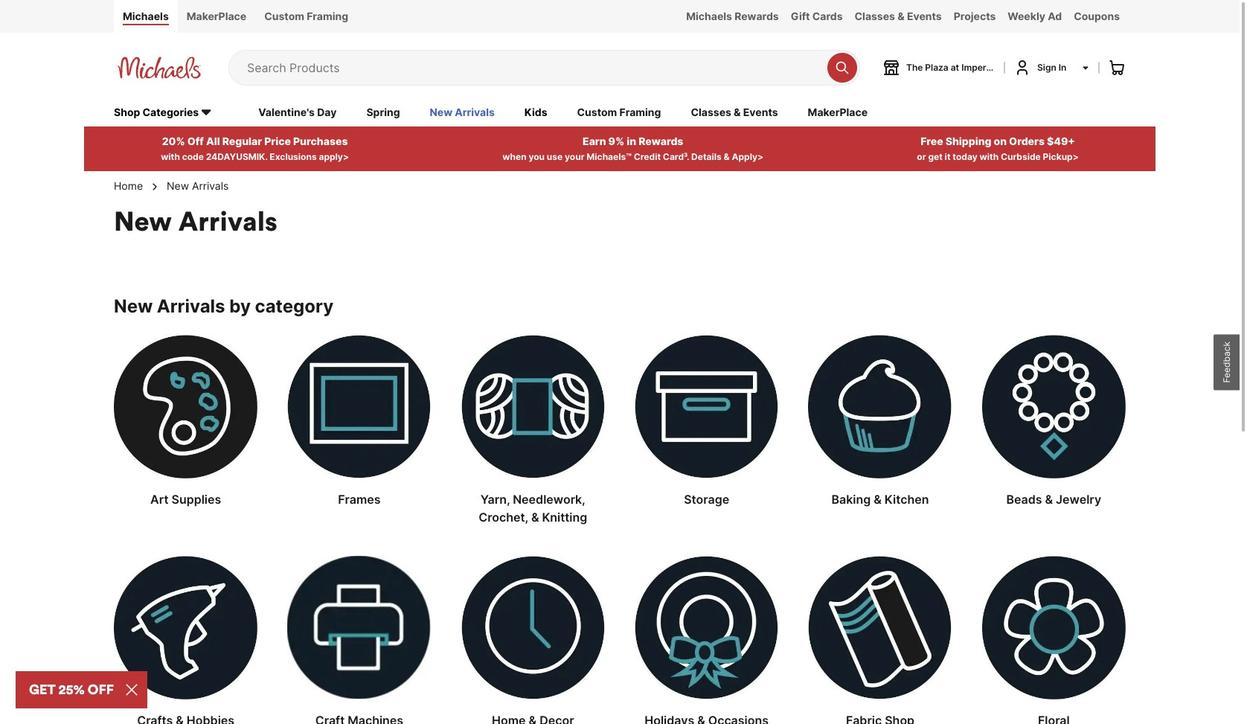 Task type: locate. For each thing, give the bounding box(es) containing it.
michaels
[[123, 10, 169, 22], [686, 10, 732, 22]]

0 horizontal spatial custom framing link
[[255, 0, 357, 33]]

curbside
[[1001, 151, 1041, 162]]

rewards
[[735, 10, 779, 22], [639, 134, 684, 147]]

& up apply> at the right of the page
[[734, 105, 741, 118]]

classes & events
[[855, 10, 942, 22], [691, 105, 778, 118]]

0 vertical spatial new arrivals
[[430, 105, 495, 118]]

1 horizontal spatial events
[[907, 10, 942, 22]]

1 horizontal spatial makerplace link
[[808, 105, 868, 121]]

new
[[430, 105, 453, 118], [167, 179, 189, 192], [114, 204, 172, 238], [114, 295, 153, 317]]

lazy load image image
[[114, 335, 258, 478], [288, 335, 431, 478], [461, 335, 605, 478], [635, 335, 779, 478], [809, 335, 952, 478], [982, 335, 1126, 478], [114, 556, 258, 699], [288, 556, 431, 699], [461, 556, 605, 699], [635, 556, 779, 699], [809, 556, 952, 699], [982, 556, 1126, 699]]

it
[[945, 151, 951, 162]]

with inside 20% off all regular price purchases with code 24dayusmik. exclusions apply>
[[161, 151, 180, 162]]

0 horizontal spatial michaels
[[123, 10, 169, 22]]

art supplies
[[150, 492, 221, 507]]

1 horizontal spatial with
[[980, 151, 999, 162]]

framing
[[307, 10, 348, 22], [620, 105, 661, 118]]

events up apply> at the right of the page
[[743, 105, 778, 118]]

lazy load image image inside yarn, needlework, crochet, & knitting link
[[461, 335, 605, 478]]

sign
[[1037, 62, 1057, 73]]

0 horizontal spatial classes
[[691, 105, 731, 118]]

1 horizontal spatial classes
[[855, 10, 895, 22]]

all
[[206, 134, 220, 147]]

0 vertical spatial custom
[[264, 10, 304, 22]]

makerplace right "michaels" link
[[187, 10, 246, 22]]

1 horizontal spatial custom framing link
[[577, 105, 661, 121]]

home link
[[114, 178, 143, 193]]

frames link
[[288, 335, 431, 526]]

yarn, needlework, crochet, & knitting link
[[461, 335, 605, 526]]

shop categories
[[114, 105, 199, 118]]

0 vertical spatial classes
[[855, 10, 895, 22]]

0 horizontal spatial with
[[161, 151, 180, 162]]

valentine's day link
[[258, 105, 337, 121]]

1 vertical spatial classes & events link
[[691, 105, 778, 121]]

0 horizontal spatial classes & events
[[691, 105, 778, 118]]

exclusions
[[270, 151, 317, 162]]

0 horizontal spatial classes & events link
[[691, 105, 778, 121]]

2 vertical spatial new arrivals
[[114, 204, 277, 238]]

1 vertical spatial classes
[[691, 105, 731, 118]]

makerplace down search button "image"
[[808, 105, 868, 118]]

&
[[898, 10, 905, 22], [734, 105, 741, 118], [724, 151, 730, 162], [874, 492, 882, 507], [1045, 492, 1053, 507], [531, 510, 539, 524]]

makerplace
[[187, 10, 246, 22], [808, 105, 868, 118]]

apply>
[[319, 151, 349, 162]]

off
[[187, 134, 204, 147]]

code
[[182, 151, 204, 162]]

1 horizontal spatial rewards
[[735, 10, 779, 22]]

makerplace link
[[178, 0, 255, 33], [808, 105, 868, 121]]

rewards inside earn 9% in rewards when you use your michaels™ credit card³. details & apply>
[[639, 134, 684, 147]]

1 horizontal spatial custom
[[577, 105, 617, 118]]

classes & events link up 'the'
[[849, 0, 948, 33]]

spring
[[366, 105, 400, 118]]

arrivals
[[455, 105, 495, 118], [192, 179, 229, 192], [178, 204, 277, 238], [157, 295, 225, 317]]

1 vertical spatial new arrivals
[[167, 179, 229, 192]]

michaels for michaels rewards
[[686, 10, 732, 22]]

& down needlework,
[[531, 510, 539, 524]]

Search Input field
[[247, 51, 820, 85]]

0 horizontal spatial makerplace link
[[178, 0, 255, 33]]

rewards up credit
[[639, 134, 684, 147]]

classes up details
[[691, 105, 731, 118]]

search button image
[[835, 60, 850, 75]]

0 horizontal spatial makerplace
[[187, 10, 246, 22]]

& right beads
[[1045, 492, 1053, 507]]

beads
[[1007, 492, 1042, 507]]

apply>
[[732, 151, 764, 162]]

1 vertical spatial custom framing link
[[577, 105, 661, 121]]

rewards inside michaels rewards link
[[735, 10, 779, 22]]

1 vertical spatial custom framing
[[577, 105, 661, 118]]

gift
[[791, 10, 810, 22]]

0 vertical spatial rewards
[[735, 10, 779, 22]]

with down on
[[980, 151, 999, 162]]

lazy load image image inside beads & jewelry link
[[982, 335, 1126, 478]]

projects link
[[948, 0, 1002, 33]]

new arrivals
[[430, 105, 495, 118], [167, 179, 229, 192], [114, 204, 277, 238]]

events left projects
[[907, 10, 942, 22]]

imperial
[[962, 62, 996, 73]]

arrivals left "by"
[[157, 295, 225, 317]]

0 vertical spatial custom framing
[[264, 10, 348, 22]]

classes & events link
[[849, 0, 948, 33], [691, 105, 778, 121]]

0 horizontal spatial rewards
[[639, 134, 684, 147]]

new arrivals by category
[[114, 295, 334, 317]]

classes & events link up apply> at the right of the page
[[691, 105, 778, 121]]

rewards left gift
[[735, 10, 779, 22]]

shop
[[114, 105, 140, 118]]

9%
[[608, 134, 625, 147]]

gift cards
[[791, 10, 843, 22]]

weekly ad link
[[1002, 0, 1068, 33]]

use
[[547, 151, 563, 162]]

1 michaels from the left
[[123, 10, 169, 22]]

1 vertical spatial makerplace
[[808, 105, 868, 118]]

0 horizontal spatial custom framing
[[264, 10, 348, 22]]

20%
[[162, 134, 185, 147]]

1 horizontal spatial michaels
[[686, 10, 732, 22]]

1 horizontal spatial classes & events
[[855, 10, 942, 22]]

in
[[627, 134, 636, 147]]

2 michaels from the left
[[686, 10, 732, 22]]

valley
[[999, 62, 1025, 73]]

0 horizontal spatial events
[[743, 105, 778, 118]]

& right baking
[[874, 492, 882, 507]]

kids link
[[525, 105, 547, 121]]

custom framing
[[264, 10, 348, 22], [577, 105, 661, 118]]

1 with from the left
[[161, 151, 180, 162]]

classes right cards
[[855, 10, 895, 22]]

0 vertical spatial events
[[907, 10, 942, 22]]

2 with from the left
[[980, 151, 999, 162]]

& right details
[[724, 151, 730, 162]]

michaels rewards
[[686, 10, 779, 22]]

michaels for michaels
[[123, 10, 169, 22]]

lazy load image image inside art supplies "link"
[[114, 335, 258, 478]]

& inside yarn, needlework, crochet, & knitting
[[531, 510, 539, 524]]

baking
[[832, 492, 871, 507]]

custom
[[264, 10, 304, 22], [577, 105, 617, 118]]

needlework,
[[513, 492, 586, 507]]

by
[[229, 295, 251, 317]]

you
[[529, 151, 545, 162]]

1 vertical spatial framing
[[620, 105, 661, 118]]

art
[[150, 492, 169, 507]]

0 vertical spatial classes & events link
[[849, 0, 948, 33]]

1 vertical spatial custom
[[577, 105, 617, 118]]

20% off all regular price purchases with code 24dayusmik. exclusions apply>
[[161, 134, 349, 162]]

classes & events up apply> at the right of the page
[[691, 105, 778, 118]]

1 horizontal spatial custom framing
[[577, 105, 661, 118]]

1 vertical spatial rewards
[[639, 134, 684, 147]]

1 vertical spatial events
[[743, 105, 778, 118]]

ad
[[1048, 10, 1062, 22]]

0 horizontal spatial framing
[[307, 10, 348, 22]]

weekly ad
[[1008, 10, 1062, 22]]

classes & events up 'the'
[[855, 10, 942, 22]]

with down 20%
[[161, 151, 180, 162]]

shop categories link
[[114, 105, 229, 121]]



Task type: describe. For each thing, give the bounding box(es) containing it.
coupons link
[[1068, 0, 1126, 33]]

jewelry
[[1056, 492, 1102, 507]]

classes for the right classes & events link
[[855, 10, 895, 22]]

arrivals left kids
[[455, 105, 495, 118]]

gift cards link
[[785, 0, 849, 33]]

free
[[921, 134, 943, 147]]

coupons
[[1074, 10, 1120, 22]]

or
[[917, 151, 926, 162]]

on
[[994, 134, 1007, 147]]

the
[[906, 62, 923, 73]]

get
[[928, 151, 943, 162]]

baking & kitchen
[[832, 492, 929, 507]]

credit
[[634, 151, 661, 162]]

michaels rewards link
[[680, 0, 785, 33]]

weekly
[[1008, 10, 1046, 22]]

knitting
[[542, 510, 587, 524]]

purchases
[[293, 134, 348, 147]]

sign in button
[[1014, 59, 1090, 77]]

the plaza at imperial valley
[[906, 62, 1025, 73]]

plaza
[[925, 62, 949, 73]]

1 horizontal spatial framing
[[620, 105, 661, 118]]

beads & jewelry link
[[982, 335, 1126, 526]]

sign in
[[1037, 62, 1067, 73]]

free shipping on orders $49+ or get it today with curbside pickup>
[[917, 134, 1079, 162]]

& right cards
[[898, 10, 905, 22]]

pickup>
[[1043, 151, 1079, 162]]

valentine's day
[[258, 105, 337, 118]]

earn 9% in rewards when you use your michaels™ credit card³. details & apply>
[[503, 134, 764, 162]]

the plaza at imperial valley button
[[883, 59, 1025, 77]]

projects
[[954, 10, 996, 22]]

card³.
[[663, 151, 689, 162]]

0 vertical spatial makerplace link
[[178, 0, 255, 33]]

lazy load image image inside the storage link
[[635, 335, 779, 478]]

0 vertical spatial framing
[[307, 10, 348, 22]]

storage link
[[635, 335, 779, 526]]

1 vertical spatial makerplace link
[[808, 105, 868, 121]]

classes for bottommost classes & events link
[[691, 105, 731, 118]]

kids
[[525, 105, 547, 118]]

categories
[[143, 105, 199, 118]]

crochet,
[[479, 510, 528, 524]]

valentine's
[[258, 105, 315, 118]]

home
[[114, 179, 143, 192]]

category
[[255, 295, 334, 317]]

1 horizontal spatial classes & events link
[[849, 0, 948, 33]]

price
[[264, 134, 291, 147]]

$49+
[[1047, 134, 1075, 147]]

michaels link
[[114, 0, 178, 33]]

earn
[[583, 134, 606, 147]]

lazy load image image inside baking & kitchen "link"
[[809, 335, 952, 478]]

baking & kitchen link
[[808, 335, 952, 526]]

1 vertical spatial classes & events
[[691, 105, 778, 118]]

when
[[503, 151, 527, 162]]

with inside free shipping on orders $49+ or get it today with curbside pickup>
[[980, 151, 999, 162]]

michaels™
[[587, 151, 632, 162]]

cards
[[813, 10, 843, 22]]

24dayusmik.
[[206, 151, 268, 162]]

your
[[565, 151, 585, 162]]

& inside "link"
[[874, 492, 882, 507]]

0 vertical spatial classes & events
[[855, 10, 942, 22]]

0 vertical spatial custom framing link
[[255, 0, 357, 33]]

art supplies link
[[114, 335, 258, 526]]

in
[[1059, 62, 1067, 73]]

shipping
[[946, 134, 992, 147]]

0 vertical spatial makerplace
[[187, 10, 246, 22]]

storage
[[684, 492, 729, 507]]

new arrivals link
[[430, 105, 495, 121]]

arrivals down 24dayusmik.
[[178, 204, 277, 238]]

orders
[[1009, 134, 1045, 147]]

& inside earn 9% in rewards when you use your michaels™ credit card³. details & apply>
[[724, 151, 730, 162]]

supplies
[[172, 492, 221, 507]]

kitchen
[[885, 492, 929, 507]]

spring link
[[366, 105, 400, 121]]

at
[[951, 62, 959, 73]]

yarn,
[[481, 492, 510, 507]]

yarn, needlework, crochet, & knitting
[[479, 492, 587, 524]]

today
[[953, 151, 978, 162]]

regular
[[222, 134, 262, 147]]

beads & jewelry
[[1007, 492, 1102, 507]]

details
[[691, 151, 722, 162]]

frames
[[338, 492, 381, 507]]

lazy load image image inside frames link
[[288, 335, 431, 478]]

0 horizontal spatial custom
[[264, 10, 304, 22]]

arrivals down 'code'
[[192, 179, 229, 192]]

1 horizontal spatial makerplace
[[808, 105, 868, 118]]

day
[[317, 105, 337, 118]]



Task type: vqa. For each thing, say whether or not it's contained in the screenshot.
Price at the top of the page
yes



